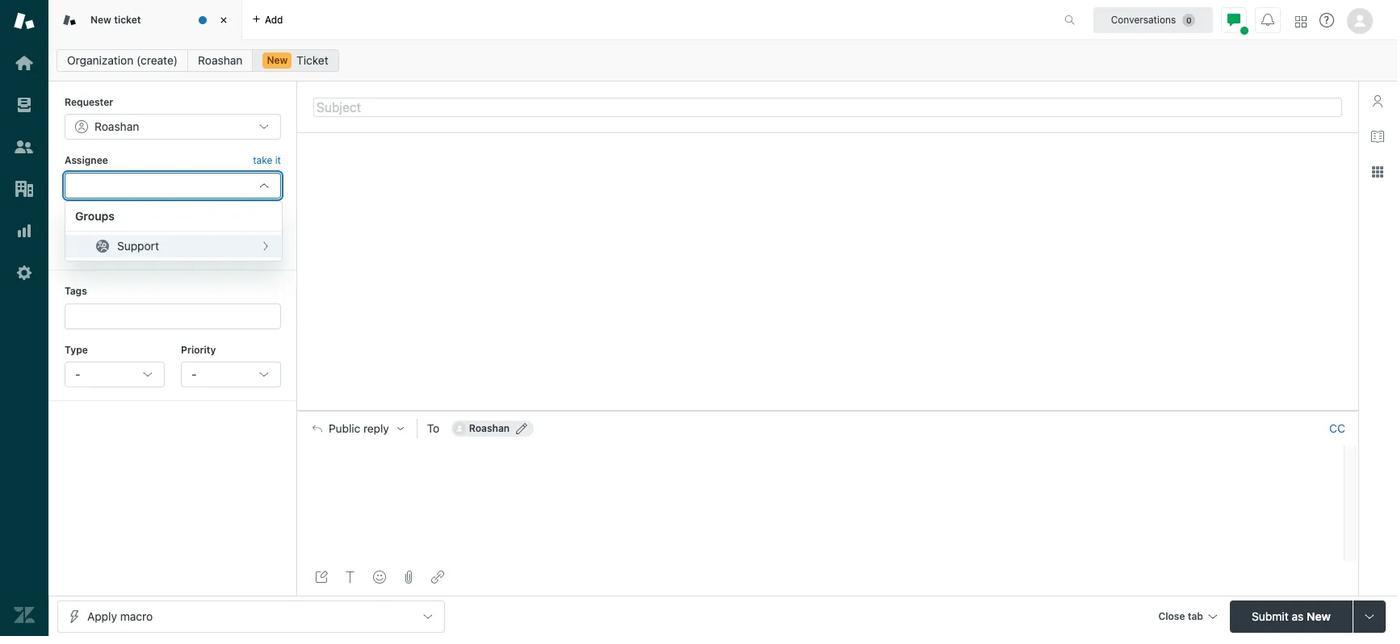 Task type: locate. For each thing, give the bounding box(es) containing it.
ticket
[[114, 14, 141, 26]]

add link (cmd k) image
[[431, 571, 444, 584]]

cc button
[[1330, 422, 1346, 436]]

groups
[[75, 210, 115, 223]]

1 horizontal spatial roashan
[[198, 53, 243, 67]]

displays possible ticket submission types image
[[1364, 610, 1377, 623]]

1 - from the left
[[75, 368, 80, 381]]

to
[[427, 422, 440, 435]]

2 vertical spatial new
[[1307, 610, 1331, 623]]

- button down priority
[[181, 362, 281, 388]]

apply macro
[[87, 610, 153, 623]]

main element
[[0, 0, 48, 637]]

roashan down close image
[[198, 53, 243, 67]]

- down priority
[[191, 368, 197, 381]]

-
[[75, 368, 80, 381], [191, 368, 197, 381]]

conversations button
[[1094, 7, 1214, 33]]

secondary element
[[48, 44, 1398, 77]]

views image
[[14, 95, 35, 116]]

roashan inside secondary element
[[198, 53, 243, 67]]

1 horizontal spatial -
[[191, 368, 197, 381]]

as
[[1292, 610, 1304, 623]]

zendesk products image
[[1296, 16, 1307, 27]]

tab
[[1188, 610, 1204, 623]]

close tab
[[1159, 610, 1204, 623]]

0 vertical spatial new
[[90, 14, 111, 26]]

new for new
[[267, 54, 288, 66]]

submit as new
[[1253, 610, 1331, 623]]

0 horizontal spatial -
[[75, 368, 80, 381]]

(create)
[[137, 53, 178, 67]]

new inside secondary element
[[267, 54, 288, 66]]

1 vertical spatial new
[[267, 54, 288, 66]]

take
[[253, 155, 273, 167]]

admin image
[[14, 263, 35, 284]]

- down the type
[[75, 368, 80, 381]]

requester
[[65, 96, 113, 108]]

roashan right 'roashan@gmail.com' image
[[469, 422, 510, 435]]

2 - button from the left
[[181, 362, 281, 388]]

new ticket
[[90, 14, 141, 26]]

apply
[[87, 610, 117, 623]]

roashan inside requester element
[[95, 120, 139, 134]]

new
[[90, 14, 111, 26], [267, 54, 288, 66], [1307, 610, 1331, 623]]

type
[[65, 344, 88, 356]]

1 vertical spatial roashan
[[95, 120, 139, 134]]

1 horizontal spatial new
[[267, 54, 288, 66]]

0 horizontal spatial new
[[90, 14, 111, 26]]

0 horizontal spatial - button
[[65, 362, 165, 388]]

2 - from the left
[[191, 368, 197, 381]]

reply
[[364, 422, 389, 435]]

edit user image
[[516, 423, 528, 435]]

1 - button from the left
[[65, 362, 165, 388]]

0 vertical spatial roashan
[[198, 53, 243, 67]]

1 horizontal spatial - button
[[181, 362, 281, 388]]

macro
[[120, 610, 153, 623]]

- button
[[65, 362, 165, 388], [181, 362, 281, 388]]

follow button
[[254, 216, 281, 230]]

roashan for requester
[[95, 120, 139, 134]]

ticket
[[297, 53, 329, 67]]

assignee list box
[[65, 202, 283, 262]]

roashan
[[198, 53, 243, 67], [95, 120, 139, 134], [469, 422, 510, 435]]

2 horizontal spatial roashan
[[469, 422, 510, 435]]

- button down the type
[[65, 362, 165, 388]]

conversations
[[1112, 13, 1177, 25]]

close
[[1159, 610, 1186, 623]]

roashan down requester
[[95, 120, 139, 134]]

submit
[[1253, 610, 1289, 623]]

organization (create)
[[67, 53, 178, 67]]

0 horizontal spatial roashan
[[95, 120, 139, 134]]

button displays agent's chat status as online. image
[[1228, 13, 1241, 26]]

new inside tab
[[90, 14, 111, 26]]

organization
[[67, 53, 134, 67]]

roashan for to
[[469, 422, 510, 435]]

get started image
[[14, 53, 35, 74]]

priority
[[181, 344, 216, 356]]

zendesk support image
[[14, 11, 35, 32]]

it
[[275, 155, 281, 167]]

follow
[[254, 217, 281, 229]]

2 vertical spatial roashan
[[469, 422, 510, 435]]



Task type: vqa. For each thing, say whether or not it's contained in the screenshot.
Get Started image at the top left
yes



Task type: describe. For each thing, give the bounding box(es) containing it.
close image
[[216, 12, 232, 28]]

support
[[117, 239, 159, 253]]

roashan link
[[188, 49, 253, 72]]

2 horizontal spatial new
[[1307, 610, 1331, 623]]

get help image
[[1320, 13, 1335, 27]]

notifications image
[[1262, 13, 1275, 26]]

minimize composer image
[[822, 405, 835, 418]]

- button for type
[[65, 362, 165, 388]]

format text image
[[344, 571, 357, 584]]

take it button
[[253, 153, 281, 170]]

add button
[[242, 0, 293, 40]]

organizations image
[[14, 179, 35, 200]]

close tab button
[[1152, 601, 1224, 636]]

cc
[[1330, 422, 1346, 435]]

organization (create) button
[[57, 49, 188, 72]]

new for new ticket
[[90, 14, 111, 26]]

insert emojis image
[[373, 571, 386, 584]]

apps image
[[1372, 166, 1385, 179]]

tags element
[[65, 303, 281, 329]]

new ticket tab
[[48, 0, 242, 40]]

take it
[[253, 155, 281, 167]]

draft mode image
[[315, 571, 328, 584]]

reporting image
[[14, 221, 35, 242]]

assignee
[[65, 155, 108, 167]]

tabs tab list
[[48, 0, 1048, 40]]

zendesk image
[[14, 605, 35, 626]]

tags
[[65, 285, 87, 297]]

Subject field
[[314, 97, 1343, 117]]

customers image
[[14, 137, 35, 158]]

public reply button
[[298, 412, 417, 446]]

assignee element
[[65, 173, 281, 199]]

add
[[265, 13, 283, 25]]

add attachment image
[[402, 571, 415, 584]]

- for priority
[[191, 368, 197, 381]]

public
[[329, 422, 361, 435]]

roashan@gmail.com image
[[453, 422, 466, 435]]

requester element
[[65, 114, 281, 140]]

public reply
[[329, 422, 389, 435]]

- for type
[[75, 368, 80, 381]]

customer context image
[[1372, 95, 1385, 107]]

knowledge image
[[1372, 130, 1385, 143]]

support option
[[65, 235, 282, 258]]

- button for priority
[[181, 362, 281, 388]]



